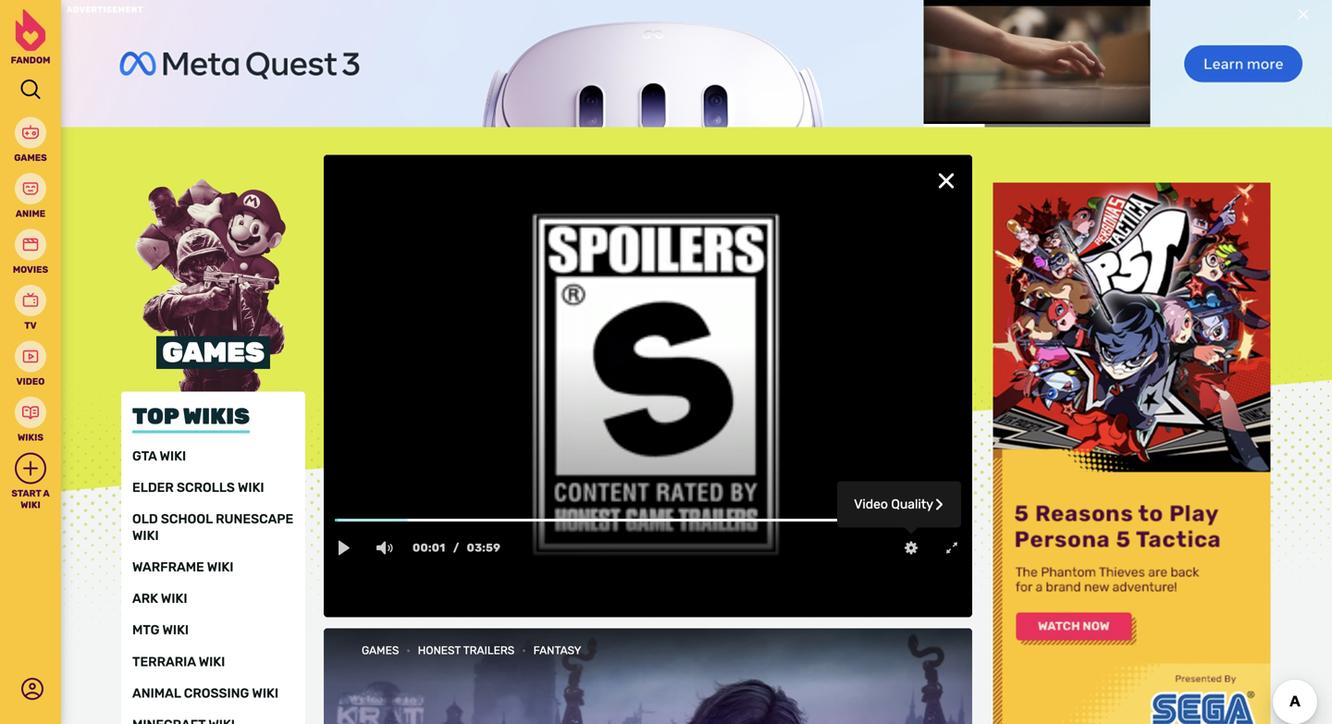 Task type: locate. For each thing, give the bounding box(es) containing it.
trailers up wonder
[[559, 358, 665, 391]]

game
[[476, 358, 554, 391], [480, 443, 520, 460], [753, 443, 792, 460]]

0 vertical spatial bros.
[[855, 358, 927, 391]]

honest for honest game trailers powers up for this look at game of the year nominee super mario bros. wonder, an epic new 2d platforming adventure from nintendo.
[[427, 443, 476, 460]]

1 horizontal spatial video
[[854, 497, 888, 512]]

video inside application
[[854, 497, 888, 512]]

wiki up the ark wiki link
[[207, 560, 234, 575]]

video player application
[[324, 204, 973, 569]]

trailers
[[559, 358, 665, 391], [523, 443, 573, 460], [463, 645, 515, 657]]

animal crossing wiki
[[132, 686, 279, 701]]

0 horizontal spatial games
[[14, 152, 47, 163]]

video quality
[[854, 497, 934, 512]]

1 horizontal spatial games link
[[357, 645, 407, 657]]

movies
[[13, 264, 48, 275]]

honest game trailers | super mario bros. wonder link
[[357, 355, 939, 430]]

1 vertical spatial advertisement region
[[993, 183, 1271, 725]]

new
[[730, 463, 759, 481]]

0 horizontal spatial video
[[16, 376, 45, 387]]

games up 'top wikis'
[[162, 336, 264, 369]]

1 horizontal spatial super
[[684, 358, 766, 391]]

games up anime link
[[14, 152, 47, 163]]

game for honest game trailers powers up for this look at game of the year nominee super mario bros. wonder, an epic new 2d platforming adventure from nintendo.
[[480, 443, 520, 460]]

up
[[630, 443, 648, 460]]

1 vertical spatial bros.
[[580, 463, 615, 481]]

games link
[[0, 117, 61, 164], [357, 645, 407, 657]]

1 horizontal spatial wikis
[[183, 403, 250, 430]]

tv
[[24, 320, 37, 331]]

games link up anime link
[[0, 117, 61, 164]]

wiki inside 'link'
[[252, 686, 279, 701]]

trailers left fantasy link
[[463, 645, 515, 657]]

honest inside honest game trailers | super mario bros. wonder
[[370, 358, 470, 391]]

trailers inside honest game trailers powers up for this look at game of the year nominee super mario bros. wonder, an epic new 2d platforming adventure from nintendo.
[[523, 443, 573, 460]]

•
[[407, 645, 411, 657], [522, 645, 526, 657]]

super inside honest game trailers powers up for this look at game of the year nominee super mario bros. wonder, an epic new 2d platforming adventure from nintendo.
[[495, 463, 535, 481]]

old school runescape wiki link
[[132, 511, 294, 545]]

mario
[[772, 358, 849, 391], [539, 463, 576, 481]]

super right nominee at the bottom of the page
[[495, 463, 535, 481]]

video down tv
[[16, 376, 45, 387]]

learn more
[[999, 2, 1076, 20]]

wiki right mtg
[[162, 623, 189, 638]]

1 vertical spatial games link
[[357, 645, 407, 657]]

advertisement
[[67, 5, 143, 15]]

trailers inside honest game trailers | super mario bros. wonder
[[559, 358, 665, 391]]

video link
[[0, 341, 61, 388]]

super right |
[[684, 358, 766, 391]]

wiki right 'gta'
[[160, 449, 186, 464]]

elder scrolls wiki
[[132, 480, 264, 496]]

video
[[16, 376, 45, 387], [854, 497, 888, 512]]

0 vertical spatial honest
[[370, 358, 470, 391]]

wiki up runescape
[[238, 480, 264, 496]]

quality
[[892, 497, 934, 512]]

ark wiki
[[132, 592, 187, 607]]

03:59 timer
[[446, 528, 501, 569]]

start
[[11, 488, 41, 499]]

fandom
[[11, 55, 50, 66]]

00:01
[[413, 542, 446, 555]]

the
[[813, 443, 836, 460]]

1 • from the left
[[407, 645, 411, 657]]

crossing
[[184, 686, 249, 701]]

games • honest trailers • fantasy
[[362, 645, 582, 657]]

honest inside honest game trailers powers up for this look at game of the year nominee super mario bros. wonder, an epic new 2d platforming adventure from nintendo.
[[427, 443, 476, 460]]

for
[[651, 443, 671, 460]]

1 horizontal spatial mario
[[772, 358, 849, 391]]

0 vertical spatial mario
[[772, 358, 849, 391]]

0 horizontal spatial super
[[495, 463, 535, 481]]

games left honest trailers link
[[362, 645, 399, 657]]

games link left honest trailers link
[[357, 645, 407, 657]]

gta
[[132, 449, 157, 464]]

1 horizontal spatial games
[[162, 336, 264, 369]]

1 vertical spatial honest
[[427, 443, 476, 460]]

1 horizontal spatial •
[[522, 645, 526, 657]]

honest trailers link
[[413, 645, 522, 657]]

0 horizontal spatial bros.
[[580, 463, 615, 481]]

bros. up year at the right
[[855, 358, 927, 391]]

wiki right crossing
[[252, 686, 279, 701]]

mario up adventure
[[539, 463, 576, 481]]

mario up the of
[[772, 358, 849, 391]]

0 horizontal spatial •
[[407, 645, 411, 657]]

1 vertical spatial video
[[854, 497, 888, 512]]

look
[[704, 443, 732, 460]]

year
[[839, 443, 870, 460]]

bros. inside honest game trailers | super mario bros. wonder
[[855, 358, 927, 391]]

wiki
[[160, 449, 186, 464], [238, 480, 264, 496], [21, 500, 40, 511], [132, 529, 159, 544], [207, 560, 234, 575], [161, 592, 187, 607], [162, 623, 189, 638], [199, 655, 225, 670], [252, 686, 279, 701]]

wikis up gta wiki link
[[183, 403, 250, 430]]

0 horizontal spatial games link
[[0, 117, 61, 164]]

old
[[132, 512, 158, 527]]

game inside honest game trailers | super mario bros. wonder
[[476, 358, 554, 391]]

more
[[1042, 2, 1076, 20]]

• left fantasy link
[[522, 645, 526, 657]]

2 vertical spatial trailers
[[463, 645, 515, 657]]

advertisement region
[[61, 0, 1333, 127], [993, 183, 1271, 725]]

bros. inside honest game trailers powers up for this look at game of the year nominee super mario bros. wonder, an epic new 2d platforming adventure from nintendo.
[[580, 463, 615, 481]]

terraria wiki link
[[132, 654, 294, 671]]

wiki inside start a wiki
[[21, 500, 40, 511]]

wiki inside old school runescape wiki
[[132, 529, 159, 544]]

mario inside honest game trailers | super mario bros. wonder
[[772, 358, 849, 391]]

tv link
[[0, 285, 61, 332]]

wiki down "start"
[[21, 500, 40, 511]]

honest
[[370, 358, 470, 391], [427, 443, 476, 460], [418, 645, 461, 657]]

nintendo.
[[670, 484, 737, 501]]

bros. up adventure
[[580, 463, 615, 481]]

start a wiki
[[11, 488, 50, 511]]

0 horizontal spatial mario
[[539, 463, 576, 481]]

mario inside honest game trailers powers up for this look at game of the year nominee super mario bros. wonder, an epic new 2d platforming adventure from nintendo.
[[539, 463, 576, 481]]

0 vertical spatial video
[[16, 376, 45, 387]]

03:59
[[467, 542, 501, 555]]

1 vertical spatial super
[[495, 463, 535, 481]]

terraria wiki
[[132, 655, 225, 670]]

0 vertical spatial trailers
[[559, 358, 665, 391]]

animal
[[132, 686, 181, 701]]

0 vertical spatial games link
[[0, 117, 61, 164]]

• left honest trailers link
[[407, 645, 411, 657]]

movies link
[[0, 229, 61, 276]]

2 horizontal spatial games
[[362, 645, 399, 657]]

0 vertical spatial games
[[14, 152, 47, 163]]

1 horizontal spatial bros.
[[855, 358, 927, 391]]

wiki down old
[[132, 529, 159, 544]]

1 vertical spatial trailers
[[523, 443, 573, 460]]

nominee
[[431, 463, 491, 481]]

super inside honest game trailers | super mario bros. wonder
[[684, 358, 766, 391]]

super
[[684, 358, 766, 391], [495, 463, 535, 481]]

video left quality
[[854, 497, 888, 512]]

0 horizontal spatial wikis
[[18, 432, 44, 443]]

ark
[[132, 592, 158, 607]]

wikis
[[183, 403, 250, 430], [18, 432, 44, 443]]

this
[[674, 443, 700, 460]]

|
[[670, 358, 678, 391]]

of
[[796, 443, 810, 460]]

games
[[14, 152, 47, 163], [162, 336, 264, 369], [362, 645, 399, 657]]

wonder,
[[619, 463, 673, 481]]

2d
[[762, 463, 781, 481]]

trailers left powers at the bottom left of the page
[[523, 443, 573, 460]]

0 vertical spatial super
[[684, 358, 766, 391]]

bros.
[[855, 358, 927, 391], [580, 463, 615, 481]]

video for video quality
[[854, 497, 888, 512]]

wikis up start a wiki link
[[18, 432, 44, 443]]

1 vertical spatial mario
[[539, 463, 576, 481]]

platforming
[[785, 463, 865, 481]]



Task type: describe. For each thing, give the bounding box(es) containing it.
elder scrolls wiki link
[[132, 480, 294, 497]]

mtg
[[132, 623, 160, 638]]

mtg wiki
[[132, 623, 189, 638]]

school
[[161, 512, 213, 527]]

top
[[132, 403, 179, 430]]

00:01 timer
[[413, 528, 446, 569]]

gta wiki
[[132, 449, 186, 464]]

terraria
[[132, 655, 196, 670]]

honest game trailers powers up for this look at game of the year nominee super mario bros. wonder, an epic new 2d platforming adventure from nintendo.
[[427, 443, 870, 501]]

runescape
[[216, 512, 294, 527]]

elder
[[132, 480, 174, 496]]

honest for honest game trailers | super mario bros. wonder
[[370, 358, 470, 391]]

mtg wiki link
[[132, 623, 294, 639]]

wiki right ark
[[161, 592, 187, 607]]

fantasy link
[[529, 645, 586, 657]]

trailers for powers
[[523, 443, 573, 460]]

powers
[[576, 443, 627, 460]]

mute button group
[[365, 528, 405, 569]]

1 vertical spatial wikis
[[18, 432, 44, 443]]

wiki down mtg wiki link
[[199, 655, 225, 670]]

trailers for |
[[559, 358, 665, 391]]

gta wiki link
[[132, 448, 294, 465]]

games link for honest trailers link
[[357, 645, 407, 657]]

epic
[[698, 463, 726, 481]]

anime link
[[0, 173, 61, 220]]

warframe wiki
[[132, 560, 234, 575]]

fandom link
[[3, 9, 58, 66]]

video for video
[[16, 376, 45, 387]]

0 vertical spatial wikis
[[183, 403, 250, 430]]

an
[[677, 463, 694, 481]]

at
[[735, 443, 749, 460]]

from
[[634, 484, 667, 501]]

wonder
[[596, 395, 700, 428]]

ark wiki link
[[132, 591, 294, 608]]

games link for movies link
[[0, 117, 61, 164]]

fantasy
[[534, 645, 582, 657]]

warframe wiki link
[[132, 560, 294, 576]]

start a wiki link
[[0, 453, 61, 511]]

0 vertical spatial advertisement region
[[61, 0, 1333, 127]]

2 vertical spatial honest
[[418, 645, 461, 657]]

learn
[[999, 2, 1039, 20]]

game for honest game trailers | super mario bros. wonder
[[476, 358, 554, 391]]

a
[[43, 488, 50, 499]]

scrolls
[[177, 480, 235, 496]]

1 vertical spatial games
[[162, 336, 264, 369]]

honest game trailers | super mario bros. wonder
[[370, 358, 927, 428]]

animal crossing wiki link
[[132, 686, 294, 702]]

2 • from the left
[[522, 645, 526, 657]]

top wikis
[[132, 403, 250, 430]]

2 vertical spatial games
[[362, 645, 399, 657]]

old school runescape wiki
[[132, 512, 294, 544]]

anime
[[16, 208, 45, 219]]

warframe
[[132, 560, 204, 575]]

adventure
[[560, 484, 630, 501]]



Task type: vqa. For each thing, say whether or not it's contained in the screenshot.
video within the Application
yes



